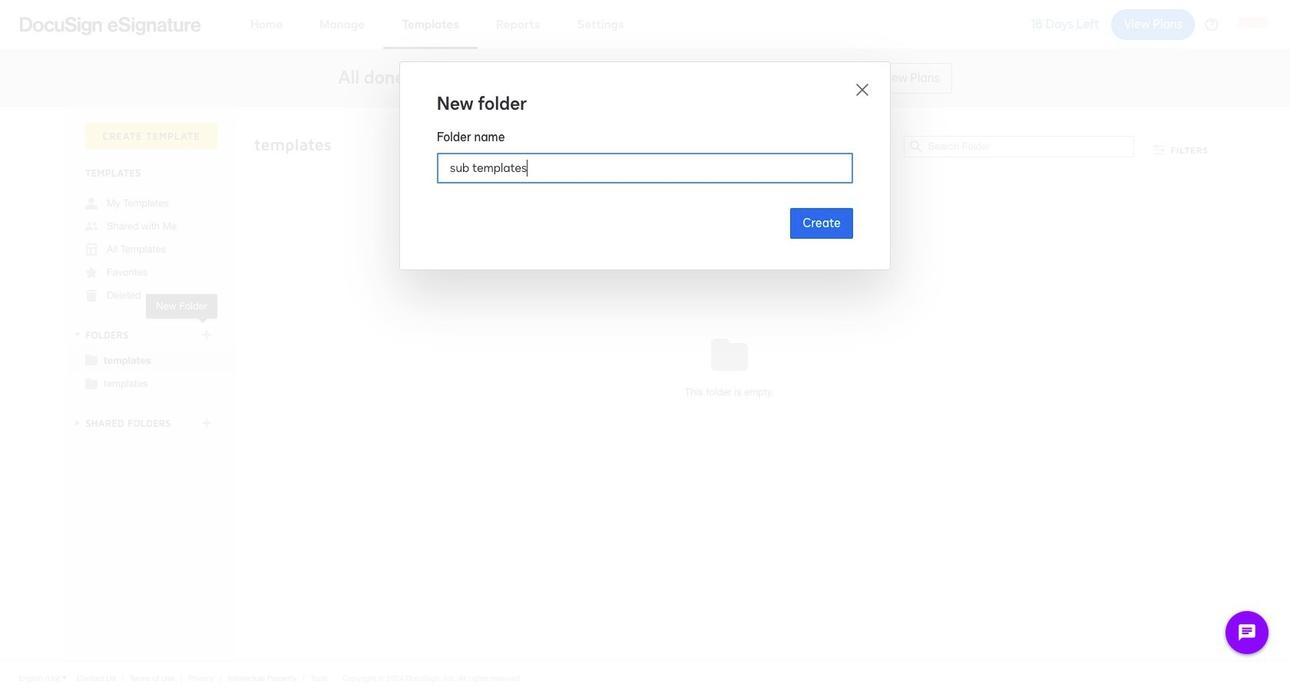 Task type: describe. For each thing, give the bounding box(es) containing it.
user image
[[85, 197, 98, 210]]

templates image
[[85, 243, 98, 256]]

shared image
[[85, 220, 98, 233]]

star filled image
[[85, 267, 98, 279]]

view folders image
[[71, 329, 84, 341]]

Search Folder text field
[[928, 137, 1134, 157]]

docusign esignature image
[[20, 17, 201, 35]]

trash image
[[85, 290, 98, 302]]

folder image
[[85, 377, 98, 389]]



Task type: locate. For each thing, give the bounding box(es) containing it.
folder image
[[85, 353, 98, 366]]

Enter folder name text field
[[438, 154, 852, 183]]

more info region
[[0, 661, 1290, 694]]



Task type: vqa. For each thing, say whether or not it's contained in the screenshot.
text field
no



